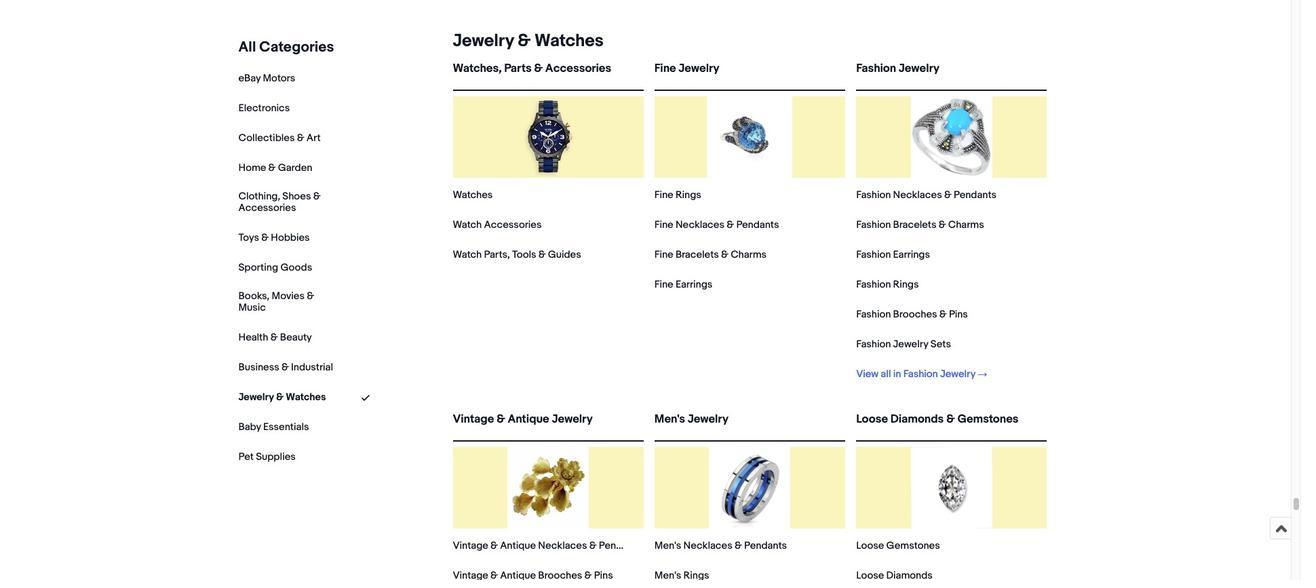 Task type: vqa. For each thing, say whether or not it's contained in the screenshot.
Clothing, Shoes & Accessories 'link'
yes



Task type: locate. For each thing, give the bounding box(es) containing it.
accessories up watch parts, tools & guides at left top
[[484, 219, 542, 231]]

0 horizontal spatial bracelets
[[676, 248, 719, 261]]

necklaces for men's
[[684, 540, 733, 552]]

loose diamonds & gemstones link
[[857, 413, 1048, 438]]

0 horizontal spatial accessories
[[239, 201, 296, 214]]

1 horizontal spatial jewelry & watches
[[453, 31, 604, 52]]

jewelry & watches link up watches, parts & accessories
[[448, 31, 604, 52]]

men's necklaces & pendants
[[655, 540, 787, 552]]

ebay motors link
[[239, 72, 295, 85]]

men's jewelry image
[[710, 447, 791, 529]]

0 horizontal spatial watches
[[286, 391, 326, 404]]

1 vertical spatial gemstones
[[887, 540, 941, 552]]

pet
[[239, 450, 254, 463]]

1 watch from the top
[[453, 219, 482, 231]]

1 horizontal spatial accessories
[[484, 219, 542, 231]]

clothing, shoes & accessories
[[239, 190, 321, 214]]

hobbies
[[271, 231, 310, 244]]

5 fine from the top
[[655, 278, 674, 291]]

1 vertical spatial watches
[[453, 189, 493, 202]]

charms down fashion necklaces & pendants
[[949, 219, 985, 231]]

rings for fashion rings
[[894, 278, 919, 291]]

jewelry & watches link down business & industrial link
[[239, 391, 326, 404]]

watch down watches link at the top left
[[453, 219, 482, 231]]

watch for watch accessories
[[453, 219, 482, 231]]

antique for jewelry
[[508, 413, 550, 426]]

3 fine from the top
[[655, 219, 674, 231]]

men's for men's necklaces & pendants
[[655, 540, 682, 552]]

earrings for fashion earrings
[[894, 248, 930, 261]]

0 vertical spatial watch
[[453, 219, 482, 231]]

music
[[239, 301, 266, 314]]

2 horizontal spatial watches
[[535, 31, 604, 52]]

watches, parts & accessories link
[[453, 62, 644, 87]]

1 horizontal spatial charms
[[949, 219, 985, 231]]

2 men's from the top
[[655, 540, 682, 552]]

0 vertical spatial accessories
[[546, 62, 612, 75]]

jewelry & watches up watches, parts & accessories
[[453, 31, 604, 52]]

4 fine from the top
[[655, 248, 674, 261]]

rings
[[676, 189, 702, 202], [894, 278, 919, 291]]

earrings down fine bracelets & charms link
[[676, 278, 713, 291]]

0 vertical spatial bracelets
[[894, 219, 937, 231]]

categories
[[260, 39, 334, 56]]

fine for fine bracelets & charms
[[655, 248, 674, 261]]

0 horizontal spatial earrings
[[676, 278, 713, 291]]

2 vertical spatial accessories
[[484, 219, 542, 231]]

men's
[[655, 413, 685, 426], [655, 540, 682, 552]]

jewelry & watches down business & industrial link
[[239, 391, 326, 404]]

pendants for fashion necklaces & pendants
[[954, 189, 997, 202]]

motors
[[263, 72, 295, 85]]

bracelets up fine earrings
[[676, 248, 719, 261]]

1 horizontal spatial bracelets
[[894, 219, 937, 231]]

fashion for fashion jewelry sets
[[857, 338, 891, 351]]

1 vertical spatial jewelry & watches link
[[239, 391, 326, 404]]

0 horizontal spatial rings
[[676, 189, 702, 202]]

parts
[[504, 62, 532, 75]]

earrings for fine earrings
[[676, 278, 713, 291]]

1 men's from the top
[[655, 413, 685, 426]]

home
[[239, 162, 266, 174]]

watches up watch accessories
[[453, 189, 493, 202]]

clothing,
[[239, 190, 280, 203]]

1 vertical spatial bracelets
[[676, 248, 719, 261]]

1 vertical spatial accessories
[[239, 201, 296, 214]]

men's necklaces & pendants link
[[655, 540, 787, 552]]

1 vertical spatial charms
[[731, 248, 767, 261]]

electronics link
[[239, 102, 290, 115]]

0 vertical spatial gemstones
[[958, 413, 1019, 426]]

2 loose from the top
[[857, 540, 885, 552]]

0 vertical spatial jewelry & watches link
[[448, 31, 604, 52]]

accessories right parts
[[546, 62, 612, 75]]

0 horizontal spatial gemstones
[[887, 540, 941, 552]]

bracelets for fashion
[[894, 219, 937, 231]]

loose
[[857, 413, 889, 426], [857, 540, 885, 552]]

1 vertical spatial vintage
[[453, 540, 489, 552]]

2 horizontal spatial accessories
[[546, 62, 612, 75]]

0 vertical spatial loose
[[857, 413, 889, 426]]

&
[[518, 31, 531, 52], [534, 62, 543, 75], [297, 132, 304, 145], [268, 162, 276, 174], [945, 189, 952, 202], [313, 190, 321, 203], [727, 219, 734, 231], [939, 219, 947, 231], [261, 231, 269, 244], [539, 248, 546, 261], [722, 248, 729, 261], [307, 290, 314, 303], [940, 308, 947, 321], [271, 331, 278, 344], [282, 361, 289, 374], [276, 391, 284, 404], [497, 413, 505, 426], [947, 413, 955, 426], [491, 540, 498, 552], [590, 540, 597, 552], [735, 540, 742, 552]]

charms
[[949, 219, 985, 231], [731, 248, 767, 261]]

pet supplies link
[[239, 450, 296, 463]]

earrings down the fashion bracelets & charms link
[[894, 248, 930, 261]]

watches link
[[453, 189, 493, 202]]

watch
[[453, 219, 482, 231], [453, 248, 482, 261]]

1 vertical spatial men's
[[655, 540, 682, 552]]

supplies
[[256, 450, 296, 463]]

watches up watches, parts & accessories "link"
[[535, 31, 604, 52]]

pendants for men's necklaces & pendants
[[745, 540, 787, 552]]

rings up fine necklaces & pendants at the top of page
[[676, 189, 702, 202]]

1 horizontal spatial rings
[[894, 278, 919, 291]]

necklaces
[[894, 189, 943, 202], [676, 219, 725, 231], [538, 540, 587, 552], [684, 540, 733, 552]]

1 vertical spatial rings
[[894, 278, 919, 291]]

1 vertical spatial jewelry & watches
[[239, 391, 326, 404]]

loose inside "link"
[[857, 413, 889, 426]]

1 vertical spatial watch
[[453, 248, 482, 261]]

fashion
[[857, 62, 897, 75], [857, 189, 891, 202], [857, 219, 891, 231], [857, 248, 891, 261], [857, 278, 891, 291], [857, 308, 891, 321], [857, 338, 891, 351], [904, 368, 938, 381]]

1 fine from the top
[[655, 62, 676, 75]]

2 watch from the top
[[453, 248, 482, 261]]

fashion jewelry image
[[911, 96, 993, 178]]

1 horizontal spatial gemstones
[[958, 413, 1019, 426]]

accessories for watches, parts & accessories
[[546, 62, 612, 75]]

business
[[239, 361, 279, 374]]

watch accessories
[[453, 219, 542, 231]]

antique
[[508, 413, 550, 426], [500, 540, 536, 552]]

accessories
[[546, 62, 612, 75], [239, 201, 296, 214], [484, 219, 542, 231]]

accessories up toys & hobbies link
[[239, 201, 296, 214]]

watches
[[535, 31, 604, 52], [453, 189, 493, 202], [286, 391, 326, 404]]

0 vertical spatial vintage
[[453, 413, 494, 426]]

parts,
[[484, 248, 510, 261]]

0 horizontal spatial jewelry & watches
[[239, 391, 326, 404]]

1 vertical spatial earrings
[[676, 278, 713, 291]]

vintage
[[453, 413, 494, 426], [453, 540, 489, 552]]

beauty
[[280, 331, 312, 344]]

vintage & antique necklaces & pendants link
[[453, 540, 642, 552]]

watches down industrial on the left bottom of page
[[286, 391, 326, 404]]

1 vertical spatial loose
[[857, 540, 885, 552]]

0 vertical spatial charms
[[949, 219, 985, 231]]

accessories for clothing, shoes & accessories
[[239, 201, 296, 214]]

jewelry & watches
[[453, 31, 604, 52], [239, 391, 326, 404]]

art
[[307, 132, 321, 145]]

pendants
[[954, 189, 997, 202], [737, 219, 779, 231], [599, 540, 642, 552], [745, 540, 787, 552]]

watch left parts,
[[453, 248, 482, 261]]

0 horizontal spatial charms
[[731, 248, 767, 261]]

& inside books, movies & music
[[307, 290, 314, 303]]

2 vintage from the top
[[453, 540, 489, 552]]

0 vertical spatial earrings
[[894, 248, 930, 261]]

earrings
[[894, 248, 930, 261], [676, 278, 713, 291]]

fashion jewelry link
[[857, 62, 1048, 87]]

fashion necklaces & pendants
[[857, 189, 997, 202]]

fine rings link
[[655, 189, 702, 202]]

accessories inside watches, parts & accessories "link"
[[546, 62, 612, 75]]

toys & hobbies link
[[239, 231, 310, 244]]

watches,
[[453, 62, 502, 75]]

all categories
[[239, 39, 334, 56]]

jewelry & watches link
[[448, 31, 604, 52], [239, 391, 326, 404]]

electronics
[[239, 102, 290, 115]]

rings up fashion brooches & pins
[[894, 278, 919, 291]]

accessories inside clothing, shoes & accessories
[[239, 201, 296, 214]]

1 vintage from the top
[[453, 413, 494, 426]]

2 fine from the top
[[655, 189, 674, 202]]

0 vertical spatial men's
[[655, 413, 685, 426]]

fashion for fashion rings
[[857, 278, 891, 291]]

necklaces for fine
[[676, 219, 725, 231]]

bracelets down fashion necklaces & pendants link
[[894, 219, 937, 231]]

vintage & antique jewelry link
[[453, 413, 644, 438]]

1 loose from the top
[[857, 413, 889, 426]]

1 vertical spatial antique
[[500, 540, 536, 552]]

0 vertical spatial rings
[[676, 189, 702, 202]]

1 horizontal spatial jewelry & watches link
[[448, 31, 604, 52]]

garden
[[278, 162, 312, 174]]

fine
[[655, 62, 676, 75], [655, 189, 674, 202], [655, 219, 674, 231], [655, 248, 674, 261], [655, 278, 674, 291]]

charms down fine necklaces & pendants "link"
[[731, 248, 767, 261]]

1 horizontal spatial earrings
[[894, 248, 930, 261]]

movies
[[272, 290, 305, 303]]

0 vertical spatial antique
[[508, 413, 550, 426]]

fashion jewelry sets link
[[857, 338, 952, 351]]



Task type: describe. For each thing, give the bounding box(es) containing it.
home & garden
[[239, 162, 312, 174]]

guides
[[548, 248, 582, 261]]

fashion brooches & pins link
[[857, 308, 968, 321]]

fine necklaces & pendants
[[655, 219, 779, 231]]

& inside clothing, shoes & accessories
[[313, 190, 321, 203]]

goods
[[281, 261, 312, 274]]

necklaces for fashion
[[894, 189, 943, 202]]

loose diamonds & gemstones
[[857, 413, 1019, 426]]

fashion for fashion earrings
[[857, 248, 891, 261]]

in
[[894, 368, 902, 381]]

sporting goods
[[239, 261, 312, 274]]

fashion for fashion bracelets & charms
[[857, 219, 891, 231]]

fine jewelry
[[655, 62, 720, 75]]

0 vertical spatial jewelry & watches
[[453, 31, 604, 52]]

fashion jewelry
[[857, 62, 940, 75]]

charms for fashion bracelets & charms
[[949, 219, 985, 231]]

shoes
[[283, 190, 311, 203]]

sporting goods link
[[239, 261, 312, 274]]

pendants for fine necklaces & pendants
[[737, 219, 779, 231]]

fashion for fashion brooches & pins
[[857, 308, 891, 321]]

baby
[[239, 421, 261, 433]]

health & beauty
[[239, 331, 312, 344]]

fine necklaces & pendants link
[[655, 219, 779, 231]]

fashion jewelry sets
[[857, 338, 952, 351]]

rings for fine rings
[[676, 189, 702, 202]]

ebay motors
[[239, 72, 295, 85]]

fine for fine earrings
[[655, 278, 674, 291]]

all
[[881, 368, 891, 381]]

men's jewelry
[[655, 413, 729, 426]]

charms for fine bracelets & charms
[[731, 248, 767, 261]]

health & beauty link
[[239, 331, 312, 344]]

2 vertical spatial watches
[[286, 391, 326, 404]]

vintage & antique jewelry
[[453, 413, 593, 426]]

men's for men's jewelry
[[655, 413, 685, 426]]

loose gemstones link
[[857, 540, 941, 552]]

watch for watch parts, tools & guides
[[453, 248, 482, 261]]

books, movies & music link
[[239, 290, 334, 314]]

antique for necklaces
[[500, 540, 536, 552]]

fine bracelets & charms link
[[655, 248, 767, 261]]

fine for fine jewelry
[[655, 62, 676, 75]]

0 horizontal spatial jewelry & watches link
[[239, 391, 326, 404]]

watches, parts & accessories
[[453, 62, 612, 75]]

0 vertical spatial watches
[[535, 31, 604, 52]]

fine earrings link
[[655, 278, 713, 291]]

collectibles & art
[[239, 132, 321, 145]]

men's jewelry link
[[655, 413, 846, 438]]

1 horizontal spatial watches
[[453, 189, 493, 202]]

& inside "link"
[[534, 62, 543, 75]]

view all in fashion jewelry
[[857, 368, 976, 381]]

fine bracelets & charms
[[655, 248, 767, 261]]

sets
[[931, 338, 952, 351]]

loose for loose gemstones
[[857, 540, 885, 552]]

vintage for vintage & antique necklaces & pendants
[[453, 540, 489, 552]]

toys
[[239, 231, 259, 244]]

loose for loose diamonds & gemstones
[[857, 413, 889, 426]]

fine jewelry image
[[708, 96, 793, 178]]

collectibles
[[239, 132, 295, 145]]

fashion earrings
[[857, 248, 930, 261]]

brooches
[[894, 308, 938, 321]]

fashion brooches & pins
[[857, 308, 968, 321]]

fashion for fashion necklaces & pendants
[[857, 189, 891, 202]]

books,
[[239, 290, 270, 303]]

fine rings
[[655, 189, 702, 202]]

fashion earrings link
[[857, 248, 930, 261]]

view all in fashion jewelry link
[[857, 368, 988, 381]]

business & industrial
[[239, 361, 333, 374]]

loose gemstones
[[857, 540, 941, 552]]

watch parts, tools & guides
[[453, 248, 582, 261]]

fashion for fashion jewelry
[[857, 62, 897, 75]]

loose diamonds & gemstones image
[[911, 447, 993, 529]]

fashion rings
[[857, 278, 919, 291]]

vintage & antique necklaces & pendants
[[453, 540, 642, 552]]

bracelets for fine
[[676, 248, 719, 261]]

clothing, shoes & accessories link
[[239, 190, 334, 214]]

fashion bracelets & charms link
[[857, 219, 985, 231]]

fine earrings
[[655, 278, 713, 291]]

tools
[[512, 248, 537, 261]]

home & garden link
[[239, 162, 312, 174]]

baby essentials link
[[239, 421, 309, 433]]

industrial
[[291, 361, 333, 374]]

diamonds
[[891, 413, 944, 426]]

view
[[857, 368, 879, 381]]

fashion bracelets & charms
[[857, 219, 985, 231]]

fine jewelry link
[[655, 62, 846, 87]]

gemstones inside loose diamonds & gemstones "link"
[[958, 413, 1019, 426]]

fine for fine rings
[[655, 189, 674, 202]]

& inside "link"
[[947, 413, 955, 426]]

collectibles & art link
[[239, 132, 321, 145]]

fashion rings link
[[857, 278, 919, 291]]

watch parts, tools & guides link
[[453, 248, 582, 261]]

ebay
[[239, 72, 261, 85]]

books, movies & music
[[239, 290, 314, 314]]

pins
[[949, 308, 968, 321]]

vintage & antique jewelry image
[[508, 447, 589, 529]]

business & industrial link
[[239, 361, 333, 374]]

health
[[239, 331, 268, 344]]

vintage for vintage & antique jewelry
[[453, 413, 494, 426]]

watches, parts & accessories image
[[508, 96, 589, 178]]

sporting
[[239, 261, 278, 274]]

pet supplies
[[239, 450, 296, 463]]

fashion necklaces & pendants link
[[857, 189, 997, 202]]

baby essentials
[[239, 421, 309, 433]]

toys & hobbies
[[239, 231, 310, 244]]

watch accessories link
[[453, 219, 542, 231]]

fine for fine necklaces & pendants
[[655, 219, 674, 231]]



